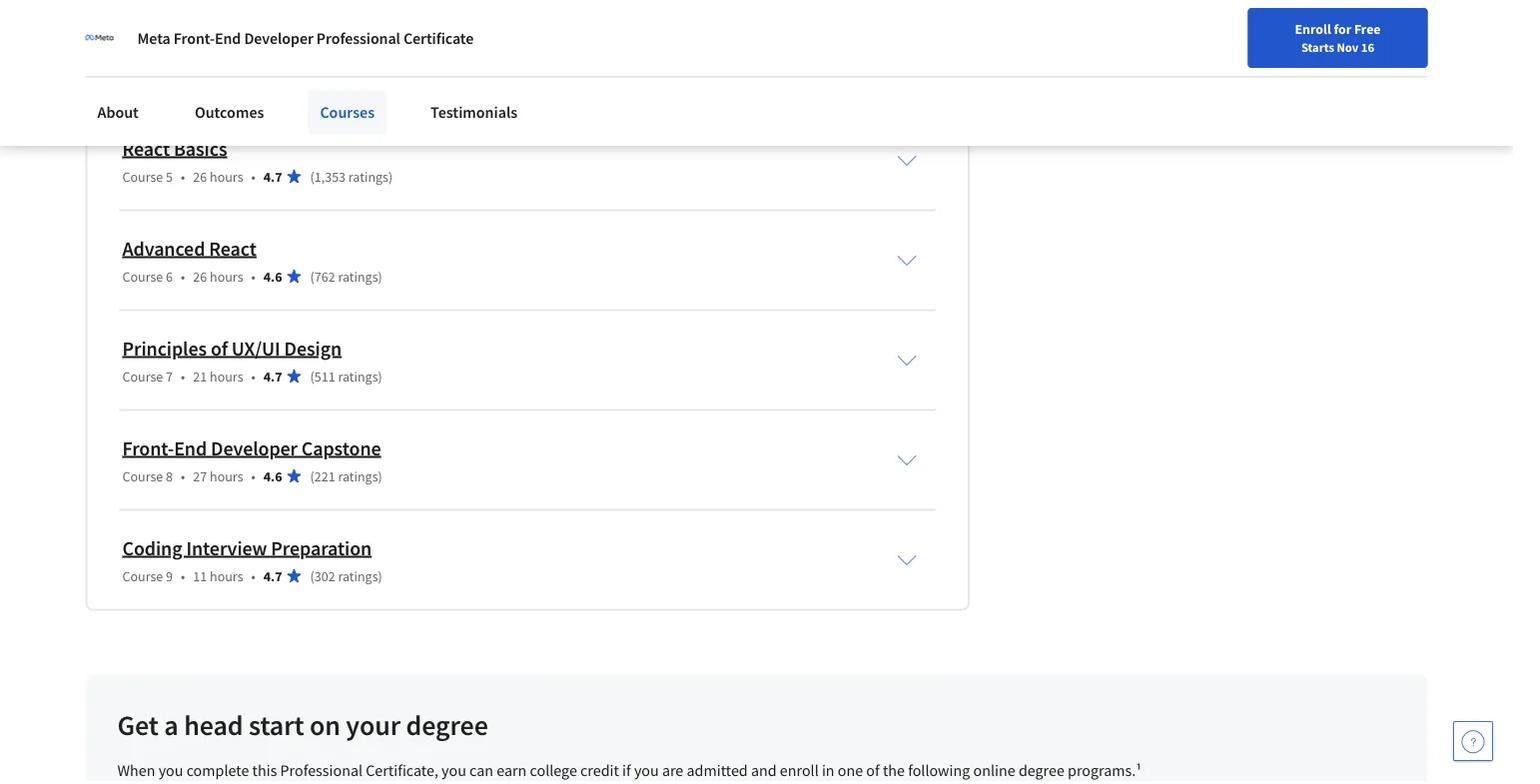 Task type: vqa. For each thing, say whether or not it's contained in the screenshot.


Task type: locate. For each thing, give the bounding box(es) containing it.
2 horizontal spatial you
[[634, 761, 659, 781]]

1 hours from the top
[[210, 67, 243, 85]]

• down advanced react link
[[251, 267, 256, 285]]

of
[[211, 336, 228, 361], [867, 761, 880, 781]]

hours down basics
[[210, 167, 243, 185]]

professional
[[317, 28, 401, 48], [280, 761, 363, 781]]

26 down basics
[[193, 167, 207, 185]]

4.6 down front-end developer capstone link
[[264, 467, 282, 485]]

4.7 down ux/ui
[[264, 367, 282, 385]]

) right the 762
[[378, 267, 382, 285]]

3 4.7 from the top
[[264, 367, 282, 385]]

your right find
[[930, 63, 956, 81]]

degree right online
[[1019, 761, 1065, 781]]

html
[[122, 36, 171, 61]]

professional up ( 1,159 ratings )
[[317, 28, 401, 48]]

complete
[[186, 761, 249, 781]]

26 down advanced react link
[[193, 267, 207, 285]]

2 course from the top
[[122, 167, 163, 185]]

4.7 down 'coding interview preparation' at the left bottom of the page
[[264, 567, 282, 585]]

ratings right the 762
[[338, 267, 378, 285]]

when you complete this professional certificate, you can earn college credit if you are admitted and enroll in one of the following online degree programs.¹
[[117, 761, 1142, 781]]

11
[[193, 567, 207, 585]]

5 hours from the top
[[210, 467, 243, 485]]

college
[[530, 761, 577, 781]]

course
[[122, 67, 163, 85], [122, 167, 163, 185], [122, 267, 163, 285], [122, 367, 163, 385], [122, 467, 163, 485], [122, 567, 163, 585]]

) right 302
[[378, 567, 382, 585]]

ratings for principles of ux/ui design
[[338, 367, 378, 385]]

) right 1,159
[[389, 67, 393, 85]]

in right css
[[247, 36, 264, 61]]

3 course from the top
[[122, 267, 163, 285]]

ratings for front-end developer capstone
[[338, 467, 378, 485]]

4 4.7 from the top
[[264, 567, 282, 585]]

react up course 6 • 26 hours •
[[209, 236, 257, 261]]

(
[[310, 67, 314, 85], [310, 167, 314, 185], [310, 267, 314, 285], [310, 367, 314, 385], [310, 467, 314, 485], [310, 567, 314, 585]]

hours for end
[[210, 467, 243, 485]]

• down 'coding interview preparation' at the left bottom of the page
[[251, 567, 256, 585]]

ratings right 1,159
[[349, 67, 389, 85]]

front-
[[174, 28, 215, 48], [122, 436, 174, 461]]

ratings
[[349, 67, 389, 85], [349, 167, 389, 185], [338, 267, 378, 285], [338, 367, 378, 385], [338, 467, 378, 485], [338, 567, 378, 585]]

3 ( from the top
[[310, 267, 314, 285]]

preparation
[[271, 535, 372, 560]]

in left the one on the bottom of the page
[[822, 761, 835, 781]]

degree up can
[[406, 707, 488, 742]]

react basics link
[[122, 136, 227, 161]]

0 horizontal spatial and
[[175, 36, 207, 61]]

16
[[1362, 39, 1375, 55]]

course for coding interview preparation
[[122, 567, 163, 585]]

course left 5
[[122, 167, 163, 185]]

hours right 21
[[210, 367, 243, 385]]

) for advanced react
[[378, 267, 382, 285]]

you left can
[[442, 761, 466, 781]]

hours down advanced react link
[[210, 267, 243, 285]]

1 horizontal spatial you
[[442, 761, 466, 781]]

4 ( from the top
[[310, 367, 314, 385]]

when
[[117, 761, 155, 781]]

and up course 4 • 28 hours •
[[175, 36, 207, 61]]

1 you from the left
[[159, 761, 183, 781]]

capstone
[[302, 436, 381, 461]]

5 course from the top
[[122, 467, 163, 485]]

4.7 left 1,353
[[264, 167, 282, 185]]

courses link
[[308, 90, 387, 134]]

1 vertical spatial 4.6
[[264, 467, 282, 485]]

• down ux/ui
[[251, 367, 256, 385]]

hours for react
[[210, 267, 243, 285]]

hours right 11
[[210, 567, 243, 585]]

1 course from the top
[[122, 67, 163, 85]]

and left enroll
[[751, 761, 777, 781]]

1 vertical spatial degree
[[1019, 761, 1065, 781]]

react basics
[[122, 136, 227, 161]]

• down front-end developer capstone link
[[251, 467, 256, 485]]

advanced react
[[122, 236, 257, 261]]

0 vertical spatial your
[[930, 63, 956, 81]]

) for react basics
[[389, 167, 393, 185]]

0 vertical spatial 26
[[193, 167, 207, 185]]

1 vertical spatial end
[[174, 436, 207, 461]]

professional down on
[[280, 761, 363, 781]]

( down preparation
[[310, 567, 314, 585]]

2 hours from the top
[[210, 167, 243, 185]]

course left 8
[[122, 467, 163, 485]]

• right 9
[[181, 567, 185, 585]]

ratings right 1,353
[[349, 167, 389, 185]]

0 horizontal spatial degree
[[406, 707, 488, 742]]

0 horizontal spatial end
[[174, 436, 207, 461]]

of left ux/ui
[[211, 336, 228, 361]]

4.7
[[264, 67, 282, 85], [264, 167, 282, 185], [264, 367, 282, 385], [264, 567, 282, 585]]

28
[[193, 67, 207, 85]]

credit
[[581, 761, 619, 781]]

( for front-end developer capstone
[[310, 467, 314, 485]]

1,353
[[314, 167, 346, 185]]

• up outcomes link
[[251, 67, 256, 85]]

( down 'depth'
[[310, 67, 314, 85]]

english
[[1130, 62, 1179, 82]]

4.7 down 'depth'
[[264, 67, 282, 85]]

ratings down capstone on the bottom left of page
[[338, 467, 378, 485]]

react up 5
[[122, 136, 170, 161]]

show notifications image
[[1244, 65, 1268, 89]]

of left the
[[867, 761, 880, 781]]

5 ( from the top
[[310, 467, 314, 485]]

) right 1,353
[[389, 167, 393, 185]]

4.6 left the 762
[[264, 267, 282, 285]]

your right on
[[346, 707, 401, 742]]

meta front-end developer professional certificate
[[137, 28, 474, 48]]

you right if
[[634, 761, 659, 781]]

front-end developer capstone
[[122, 436, 381, 461]]

) for front-end developer capstone
[[378, 467, 382, 485]]

developer
[[244, 28, 313, 48], [211, 436, 298, 461]]

advanced react link
[[122, 236, 257, 261]]

professional for this
[[280, 761, 363, 781]]

principles of ux/ui design link
[[122, 336, 342, 361]]

( down the design
[[310, 367, 314, 385]]

about link
[[85, 90, 151, 134]]

1 vertical spatial and
[[751, 761, 777, 781]]

( up the design
[[310, 267, 314, 285]]

developer right css
[[244, 28, 313, 48]]

your
[[930, 63, 956, 81], [346, 707, 401, 742]]

ratings right 511
[[338, 367, 378, 385]]

2 4.7 from the top
[[264, 167, 282, 185]]

1 26 from the top
[[193, 167, 207, 185]]

1 horizontal spatial react
[[209, 236, 257, 261]]

course left 4
[[122, 67, 163, 85]]

0 vertical spatial degree
[[406, 707, 488, 742]]

degree
[[406, 707, 488, 742], [1019, 761, 1065, 781]]

1,159
[[314, 67, 346, 85]]

course for front-end developer capstone
[[122, 467, 163, 485]]

6 course from the top
[[122, 567, 163, 585]]

4 hours from the top
[[210, 367, 243, 385]]

0 horizontal spatial you
[[159, 761, 183, 781]]

4.7 for and
[[264, 67, 282, 85]]

( 221 ratings )
[[310, 467, 382, 485]]

1 ( from the top
[[310, 67, 314, 85]]

2 4.6 from the top
[[264, 467, 282, 485]]

new
[[959, 63, 985, 81]]

hours right 28 in the left top of the page
[[210, 67, 243, 85]]

( 1,159 ratings )
[[310, 67, 393, 85]]

outcomes
[[195, 102, 264, 122]]

hours for basics
[[210, 167, 243, 185]]

end
[[215, 28, 241, 48], [174, 436, 207, 461]]

ratings right 302
[[338, 567, 378, 585]]

) for principles of ux/ui design
[[378, 367, 382, 385]]

•
[[181, 67, 185, 85], [251, 67, 256, 85], [181, 167, 185, 185], [251, 167, 256, 185], [181, 267, 185, 285], [251, 267, 256, 285], [181, 367, 185, 385], [251, 367, 256, 385], [181, 467, 185, 485], [251, 467, 256, 485], [181, 567, 185, 585], [251, 567, 256, 585]]

( for coding interview preparation
[[310, 567, 314, 585]]

course 6 • 26 hours •
[[122, 267, 256, 285]]

course for advanced react
[[122, 267, 163, 285]]

starts
[[1302, 39, 1335, 55]]

you right when
[[159, 761, 183, 781]]

( down courses link at left top
[[310, 167, 314, 185]]

1 vertical spatial react
[[209, 236, 257, 261]]

a
[[164, 707, 179, 742]]

0 horizontal spatial of
[[211, 336, 228, 361]]

course 4 • 28 hours •
[[122, 67, 256, 85]]

1 vertical spatial of
[[867, 761, 880, 781]]

1 horizontal spatial end
[[215, 28, 241, 48]]

6 hours from the top
[[210, 567, 243, 585]]

) down capstone on the bottom left of page
[[378, 467, 382, 485]]

4.6 for react
[[264, 267, 282, 285]]

0 vertical spatial developer
[[244, 28, 313, 48]]

find
[[901, 63, 927, 81]]

6 ( from the top
[[310, 567, 314, 585]]

1 vertical spatial in
[[822, 761, 835, 781]]

1 vertical spatial 26
[[193, 267, 207, 285]]

2 26 from the top
[[193, 267, 207, 285]]

course left 7
[[122, 367, 163, 385]]

course left 9
[[122, 567, 163, 585]]

1 4.6 from the top
[[264, 267, 282, 285]]

0 vertical spatial professional
[[317, 28, 401, 48]]

one
[[838, 761, 863, 781]]

you
[[159, 761, 183, 781], [442, 761, 466, 781], [634, 761, 659, 781]]

coding
[[122, 535, 182, 560]]

in
[[247, 36, 264, 61], [822, 761, 835, 781]]

)
[[389, 67, 393, 85], [389, 167, 393, 185], [378, 267, 382, 285], [378, 367, 382, 385], [378, 467, 382, 485], [378, 567, 382, 585]]

1 horizontal spatial your
[[930, 63, 956, 81]]

ratings for react basics
[[349, 167, 389, 185]]

7
[[166, 367, 173, 385]]

html and css in depth
[[122, 36, 318, 61]]

6
[[166, 267, 173, 285]]

) right 511
[[378, 367, 382, 385]]

find your new career link
[[891, 60, 1036, 85]]

hours right 27
[[210, 467, 243, 485]]

html and css in depth link
[[122, 36, 318, 61]]

4 course from the top
[[122, 367, 163, 385]]

None search field
[[285, 52, 674, 92]]

3 hours from the top
[[210, 267, 243, 285]]

1 vertical spatial professional
[[280, 761, 363, 781]]

2 ( from the top
[[310, 167, 314, 185]]

0 vertical spatial 4.6
[[264, 267, 282, 285]]

0 horizontal spatial react
[[122, 136, 170, 161]]

shopping cart: 1 item image
[[1046, 55, 1084, 87]]

0 horizontal spatial your
[[346, 707, 401, 742]]

developer up course 8 • 27 hours •
[[211, 436, 298, 461]]

1 horizontal spatial and
[[751, 761, 777, 781]]

course left 6 on the left top of the page
[[122, 267, 163, 285]]

0 horizontal spatial in
[[247, 36, 264, 61]]

1 4.7 from the top
[[264, 67, 282, 85]]

admitted
[[687, 761, 748, 781]]

( down capstone on the bottom left of page
[[310, 467, 314, 485]]



Task type: describe. For each thing, give the bounding box(es) containing it.
( for html and css in depth
[[310, 67, 314, 85]]

1 horizontal spatial of
[[867, 761, 880, 781]]

course 5 • 26 hours •
[[122, 167, 256, 185]]

css
[[211, 36, 243, 61]]

0 vertical spatial end
[[215, 28, 241, 48]]

start
[[249, 707, 304, 742]]

course 8 • 27 hours •
[[122, 467, 256, 485]]

4
[[166, 67, 173, 85]]

hours for and
[[210, 67, 243, 85]]

762
[[314, 267, 335, 285]]

1 horizontal spatial in
[[822, 761, 835, 781]]

0 vertical spatial react
[[122, 136, 170, 161]]

this
[[252, 761, 277, 781]]

course for html and css in depth
[[122, 67, 163, 85]]

• right 7
[[181, 367, 185, 385]]

0 vertical spatial in
[[247, 36, 264, 61]]

the
[[883, 761, 905, 781]]

4.7 for of
[[264, 367, 282, 385]]

enroll
[[1295, 20, 1332, 38]]

meta image
[[85, 24, 113, 52]]

enroll
[[780, 761, 819, 781]]

meta
[[137, 28, 171, 48]]

course for principles of ux/ui design
[[122, 367, 163, 385]]

about
[[97, 102, 139, 122]]

4.7 for interview
[[264, 567, 282, 585]]

ratings for html and css in depth
[[349, 67, 389, 85]]

programs.¹
[[1068, 761, 1142, 781]]

3 you from the left
[[634, 761, 659, 781]]

help center image
[[1462, 729, 1486, 753]]

for
[[1334, 20, 1352, 38]]

nov
[[1337, 39, 1359, 55]]

• right 5
[[181, 167, 185, 185]]

certificate
[[404, 28, 474, 48]]

businesses link
[[157, 0, 272, 40]]

• right 8
[[181, 467, 185, 485]]

hours for interview
[[210, 567, 243, 585]]

221
[[314, 467, 335, 485]]

individuals link
[[24, 0, 141, 40]]

8
[[166, 467, 173, 485]]

0 vertical spatial of
[[211, 336, 228, 361]]

course 7 • 21 hours •
[[122, 367, 256, 385]]

1 vertical spatial your
[[346, 707, 401, 742]]

5
[[166, 167, 173, 185]]

courses
[[320, 102, 375, 122]]

21
[[193, 367, 207, 385]]

9
[[166, 567, 173, 585]]

english button
[[1094, 40, 1215, 105]]

get a head start on your degree
[[117, 707, 488, 742]]

find your new career
[[901, 63, 1026, 81]]

are
[[662, 761, 684, 781]]

interview
[[186, 535, 267, 560]]

career
[[988, 63, 1026, 81]]

earn
[[497, 761, 527, 781]]

• right 6 on the left top of the page
[[181, 267, 185, 285]]

) for html and css in depth
[[389, 67, 393, 85]]

2 you from the left
[[442, 761, 466, 781]]

( 1,353 ratings )
[[310, 167, 393, 185]]

depth
[[268, 36, 318, 61]]

coursera image
[[24, 56, 151, 88]]

hours for of
[[210, 367, 243, 385]]

( 511 ratings )
[[310, 367, 382, 385]]

4.6 for end
[[264, 467, 282, 485]]

design
[[284, 336, 342, 361]]

principles of ux/ui design
[[122, 336, 342, 361]]

course for react basics
[[122, 167, 163, 185]]

basics
[[174, 136, 227, 161]]

principles
[[122, 336, 207, 361]]

professional for developer
[[317, 28, 401, 48]]

26 for basics
[[193, 167, 207, 185]]

) for coding interview preparation
[[378, 567, 382, 585]]

ratings for coding interview preparation
[[338, 567, 378, 585]]

get
[[117, 707, 159, 742]]

• right 4
[[181, 67, 185, 85]]

( 762 ratings )
[[310, 267, 382, 285]]

4.7 for basics
[[264, 167, 282, 185]]

( 302 ratings )
[[310, 567, 382, 585]]

0 vertical spatial front-
[[174, 28, 215, 48]]

coding interview preparation
[[122, 535, 372, 560]]

1 horizontal spatial degree
[[1019, 761, 1065, 781]]

if
[[623, 761, 631, 781]]

testimonials
[[431, 102, 518, 122]]

on
[[310, 707, 341, 742]]

businesses
[[187, 10, 264, 30]]

can
[[470, 761, 494, 781]]

1 vertical spatial front-
[[122, 436, 174, 461]]

course 9 • 11 hours •
[[122, 567, 256, 585]]

front-end developer capstone link
[[122, 436, 381, 461]]

27
[[193, 467, 207, 485]]

banner navigation
[[16, 0, 562, 40]]

head
[[184, 707, 243, 742]]

free
[[1355, 20, 1381, 38]]

( for react basics
[[310, 167, 314, 185]]

advanced
[[122, 236, 205, 261]]

ux/ui
[[232, 336, 280, 361]]

( for principles of ux/ui design
[[310, 367, 314, 385]]

individuals
[[54, 10, 133, 30]]

certificate,
[[366, 761, 439, 781]]

online
[[974, 761, 1016, 781]]

• down the outcomes
[[251, 167, 256, 185]]

1 vertical spatial developer
[[211, 436, 298, 461]]

302
[[314, 567, 335, 585]]

enroll for free starts nov 16
[[1295, 20, 1381, 55]]

511
[[314, 367, 335, 385]]

( for advanced react
[[310, 267, 314, 285]]

ratings for advanced react
[[338, 267, 378, 285]]

following
[[908, 761, 971, 781]]

0 vertical spatial and
[[175, 36, 207, 61]]

outcomes link
[[183, 90, 276, 134]]

26 for react
[[193, 267, 207, 285]]

testimonials link
[[419, 90, 530, 134]]

coding interview preparation link
[[122, 535, 372, 560]]



